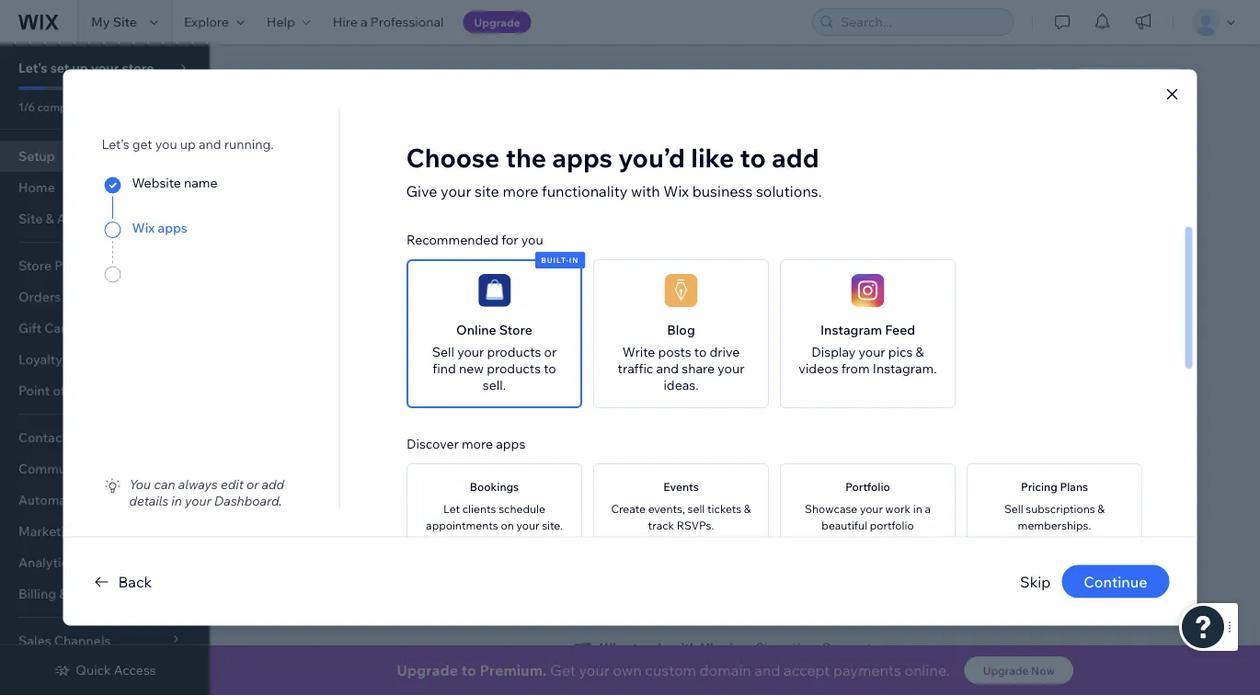 Task type: locate. For each thing, give the bounding box(es) containing it.
0 vertical spatial get
[[1070, 565, 1093, 581]]

0 vertical spatial custom
[[406, 260, 452, 277]]

0 vertical spatial domain
[[455, 260, 501, 277]]

0 horizontal spatial let's
[[18, 60, 47, 76]]

up up completed
[[72, 60, 88, 76]]

or inside sell your products or find new products to sell.
[[544, 344, 557, 360]]

1 vertical spatial set
[[346, 147, 370, 168]]

always
[[178, 476, 218, 492]]

1 products from the top
[[487, 344, 541, 360]]

schedule
[[499, 502, 545, 516]]

1 vertical spatial get
[[551, 662, 576, 680]]

0 vertical spatial apps
[[553, 142, 613, 174]]

your down portfolio
[[860, 502, 883, 516]]

a left few
[[588, 304, 595, 320]]

you right the for
[[521, 232, 543, 248]]

custom down stands
[[645, 662, 697, 680]]

0 vertical spatial let's
[[18, 60, 47, 76]]

you right get
[[155, 136, 177, 152]]

upgrade for upgrade now
[[984, 664, 1029, 678]]

started
[[1095, 565, 1141, 581]]

0 horizontal spatial in
[[171, 493, 182, 509]]

1 vertical spatial wix
[[132, 220, 155, 236]]

let's set up your store up give
[[305, 147, 479, 168]]

with
[[631, 182, 661, 200], [671, 641, 698, 657]]

1 horizontal spatial get
[[1070, 565, 1093, 581]]

design site
[[1102, 72, 1172, 88], [1072, 514, 1141, 530]]

your left site
[[441, 182, 472, 200]]

connect a custom domain
[[341, 260, 501, 277]]

1 horizontal spatial in
[[574, 304, 585, 320]]

with down you'd
[[631, 182, 661, 200]]

2 horizontal spatial apps
[[553, 142, 613, 174]]

help
[[267, 14, 295, 30]]

2 vertical spatial wix
[[600, 641, 624, 657]]

1 vertical spatial more
[[462, 436, 493, 452]]

add up "dashboard." at the left of the page
[[262, 476, 284, 492]]

1 horizontal spatial with
[[671, 641, 698, 657]]

products up sell.
[[487, 360, 541, 377]]

traffic
[[618, 360, 653, 377]]

get
[[1070, 565, 1093, 581], [551, 662, 576, 680]]

your down give
[[388, 214, 415, 230]]

few
[[598, 304, 619, 320]]

apps inside choose the apps you'd like to add give your site more functionality with wix business solutions.
[[553, 142, 613, 174]]

and
[[199, 136, 221, 152], [494, 304, 517, 320], [656, 360, 679, 377], [438, 462, 460, 478], [755, 662, 781, 680]]

to right like
[[741, 142, 766, 174]]

0 horizontal spatial add
[[262, 476, 284, 492]]

business
[[693, 182, 753, 200]]

1 horizontal spatial upgrade
[[474, 15, 521, 29]]

in
[[574, 304, 585, 320], [171, 493, 182, 509], [913, 502, 922, 516]]

store inside 'sidebar' element
[[122, 60, 154, 76]]

1 vertical spatial add
[[262, 476, 284, 492]]

2 horizontal spatial upgrade
[[984, 664, 1029, 678]]

2 horizontal spatial let's
[[680, 341, 709, 357]]

design site link
[[1069, 66, 1188, 94]]

your inside 'sidebar' element
[[91, 60, 119, 76]]

instagram feed display your pics & videos from instagram.
[[799, 322, 937, 377]]

0 vertical spatial you
[[155, 136, 177, 152]]

& inside events create events, sell tickets & track rsvps.
[[744, 502, 751, 516]]

1 vertical spatial let's
[[305, 147, 342, 168]]

0 vertical spatial add
[[772, 142, 820, 174]]

1 horizontal spatial &
[[916, 344, 924, 360]]

1 vertical spatial domain
[[446, 304, 491, 320]]

0 horizontal spatial sell
[[432, 344, 454, 360]]

and inside blog write posts to drive traffic and share your ideas.
[[656, 360, 679, 377]]

site.
[[542, 519, 563, 533]]

set up update
[[346, 147, 370, 168]]

2 vertical spatial site
[[1117, 514, 1141, 530]]

design your website
[[341, 514, 462, 530]]

& inside pricing plans sell subscriptions & memberships.
[[1098, 502, 1105, 516]]

wix up the own
[[600, 641, 624, 657]]

& right tickets
[[744, 502, 751, 516]]

in right work
[[913, 502, 922, 516]]

explore
[[184, 14, 229, 30]]

design inside design site link
[[1102, 72, 1145, 88]]

upgrade
[[474, 15, 521, 29], [397, 662, 458, 680], [984, 664, 1029, 678]]

get left started
[[1070, 565, 1093, 581]]

more right site
[[503, 182, 539, 200]]

portfolio
[[870, 519, 914, 533]]

your down drive
[[718, 360, 744, 377]]

let's set up your store
[[18, 60, 154, 76], [305, 147, 479, 168]]

2 horizontal spatial &
[[1098, 502, 1105, 516]]

site
[[475, 182, 500, 200]]

perfect
[[399, 304, 443, 320]]

set left shipping
[[341, 462, 361, 478]]

accept
[[784, 662, 830, 680]]

events,
[[648, 502, 685, 516]]

sell.
[[483, 377, 506, 393]]

a
[[361, 14, 368, 30], [396, 260, 403, 277], [588, 304, 595, 320], [925, 502, 931, 516]]

and up store
[[494, 304, 517, 320]]

custom down recommended at the top
[[406, 260, 452, 277]]

in down can
[[171, 493, 182, 509]]

domain down ukraine at the bottom right of page
[[700, 662, 752, 680]]

apps
[[553, 142, 613, 174], [158, 220, 188, 236], [496, 436, 525, 452]]

apps up delivery
[[496, 436, 525, 452]]

0 horizontal spatial site
[[113, 14, 137, 30]]

dashboard.
[[214, 493, 282, 509]]

0 horizontal spatial let's set up your store
[[18, 60, 154, 76]]

let's set up your store up completed
[[18, 60, 154, 76]]

1 horizontal spatial sell
[[1004, 502, 1024, 516]]

wix apps
[[132, 220, 188, 236]]

wix down you'd
[[664, 182, 689, 200]]

your inside instagram feed display your pics & videos from instagram.
[[859, 344, 886, 360]]

recommended
[[406, 232, 498, 248]]

built-in
[[541, 255, 579, 265]]

hire a professional
[[333, 14, 444, 30]]

the
[[506, 142, 547, 174]]

& for pics
[[916, 344, 924, 360]]

0 horizontal spatial set
[[50, 60, 69, 76]]

0 horizontal spatial you
[[155, 136, 177, 152]]

& down "set up shipping" button
[[1098, 502, 1105, 516]]

0 horizontal spatial &
[[744, 502, 751, 516]]

or up "dashboard." at the left of the page
[[247, 476, 259, 492]]

1 vertical spatial you
[[521, 232, 543, 248]]

set up shipping button
[[1026, 457, 1158, 484]]

set left payment
[[341, 410, 361, 427]]

skip
[[1021, 573, 1051, 591]]

1 vertical spatial let's set up your store
[[305, 147, 479, 168]]

up up name
[[180, 136, 196, 152]]

plans
[[1060, 480, 1088, 494]]

0 vertical spatial or
[[544, 344, 557, 360]]

set up 1/6 completed
[[50, 60, 69, 76]]

quick
[[76, 663, 111, 679]]

to inside sell your products or find new products to sell.
[[544, 360, 556, 377]]

your up from
[[859, 344, 886, 360]]

1 vertical spatial design site
[[1072, 514, 1141, 530]]

2 horizontal spatial in
[[913, 502, 922, 516]]

your inside blog write posts to drive traffic and share your ideas.
[[718, 360, 744, 377]]

0 horizontal spatial wix
[[132, 220, 155, 236]]

0 vertical spatial sell
[[432, 344, 454, 360]]

your down my
[[91, 60, 119, 76]]

products down store
[[487, 344, 541, 360]]

up left payment
[[364, 410, 380, 427]]

feed
[[885, 322, 915, 338]]

let's right running.
[[305, 147, 342, 168]]

0 horizontal spatial or
[[247, 476, 259, 492]]

1 horizontal spatial more
[[503, 182, 539, 200]]

design site inside button
[[1072, 514, 1141, 530]]

0 vertical spatial wix
[[664, 182, 689, 200]]

to up share
[[694, 344, 707, 360]]

memberships.
[[1018, 519, 1091, 533]]

to inside blog write posts to drive traffic and share your ideas.
[[694, 344, 707, 360]]

your up new at bottom
[[457, 344, 484, 360]]

1/6
[[18, 100, 35, 114]]

type
[[451, 214, 479, 230]]

sell down pricing
[[1004, 502, 1024, 516]]

1 horizontal spatial let's
[[305, 147, 342, 168]]

1 vertical spatial sell
[[1004, 502, 1024, 516]]

wix down website
[[132, 220, 155, 236]]

let's
[[18, 60, 47, 76], [305, 147, 342, 168], [680, 341, 709, 357]]

1 vertical spatial apps
[[158, 220, 188, 236]]

give
[[406, 182, 438, 200]]

your down the 'schedule'
[[516, 519, 539, 533]]

1 vertical spatial with
[[671, 641, 698, 657]]

write
[[622, 344, 655, 360]]

help button
[[256, 0, 322, 44]]

sell
[[688, 502, 705, 516]]

access
[[114, 663, 156, 679]]

ideas.
[[663, 377, 699, 393]]

your down always
[[185, 493, 211, 509]]

0 vertical spatial with
[[631, 182, 661, 200]]

1 horizontal spatial add
[[772, 142, 820, 174]]

2 vertical spatial let's
[[680, 341, 709, 357]]

get
[[132, 136, 152, 152]]

1 horizontal spatial you
[[521, 232, 543, 248]]

to
[[402, 67, 428, 99], [741, 142, 766, 174], [694, 344, 707, 360], [544, 360, 556, 377], [462, 662, 477, 680]]

go
[[712, 341, 729, 357]]

website
[[415, 514, 462, 530]]

wix stands with ukraine show your support
[[600, 641, 873, 657]]

edit
[[221, 476, 244, 492]]

or inside you can always edit or add details in your dashboard.
[[247, 476, 259, 492]]

a right work
[[925, 502, 931, 516]]

a right connect on the left top of page
[[396, 260, 403, 277]]

& inside instagram feed display your pics & videos from instagram.
[[916, 344, 924, 360]]

1 horizontal spatial or
[[544, 344, 557, 360]]

let's up 1/6
[[18, 60, 47, 76]]

get started button
[[1054, 560, 1158, 587]]

for
[[501, 232, 518, 248]]

in inside you can always edit or add details in your dashboard.
[[171, 493, 182, 509]]

let's inside 'sidebar' element
[[18, 60, 47, 76]]

up
[[1066, 462, 1083, 478]]

let's up share
[[680, 341, 709, 357]]

continue button
[[1062, 565, 1170, 599]]

you
[[155, 136, 177, 152], [521, 232, 543, 248]]

in for your
[[171, 493, 182, 509]]

1 horizontal spatial apps
[[496, 436, 525, 452]]

0 vertical spatial let's set up your store
[[18, 60, 154, 76]]

domain up 'online'
[[446, 304, 491, 320]]

0 vertical spatial set
[[50, 60, 69, 76]]

add
[[772, 142, 820, 174], [262, 476, 284, 492]]

& right pics
[[916, 344, 924, 360]]

2 horizontal spatial wix
[[664, 182, 689, 200]]

2 vertical spatial store
[[418, 214, 448, 230]]

find your perfect domain and secure it in a few clicks.
[[341, 304, 658, 320]]

stands
[[627, 641, 668, 657]]

up inside 'sidebar' element
[[72, 60, 88, 76]]

0 vertical spatial store
[[122, 60, 154, 76]]

or down secure
[[544, 344, 557, 360]]

and down discover
[[438, 462, 460, 478]]

2 horizontal spatial site
[[1147, 72, 1172, 88]]

1 horizontal spatial site
[[1117, 514, 1141, 530]]

your inside sell your products or find new products to sell.
[[457, 344, 484, 360]]

and down the posts
[[656, 360, 679, 377]]

wix for wix apps
[[132, 220, 155, 236]]

to down professional at left top
[[402, 67, 428, 99]]

beautiful
[[822, 519, 868, 533]]

discover
[[406, 436, 459, 452]]

you can always edit or add details in your dashboard.
[[129, 476, 284, 509]]

store up recommended at the top
[[418, 214, 448, 230]]

point of sale link
[[0, 376, 202, 407]]

get right premium.
[[551, 662, 576, 680]]

add up solutions.
[[772, 142, 820, 174]]

2 vertical spatial apps
[[496, 436, 525, 452]]

0 vertical spatial more
[[503, 182, 539, 200]]

apps up functionality
[[553, 142, 613, 174]]

point
[[18, 383, 50, 399]]

1 horizontal spatial wix
[[600, 641, 624, 657]]

to down secure
[[544, 360, 556, 377]]

your
[[793, 641, 820, 657]]

shipping
[[1086, 462, 1141, 478]]

tickets
[[707, 502, 741, 516]]

upgrade left now
[[984, 664, 1029, 678]]

set
[[341, 410, 361, 427], [341, 462, 361, 478], [1042, 462, 1063, 478]]

completed
[[38, 100, 93, 114]]

2 products from the top
[[487, 360, 541, 377]]

1 vertical spatial or
[[247, 476, 259, 492]]

0 horizontal spatial with
[[631, 182, 661, 200]]

store down my site
[[122, 60, 154, 76]]

sell up find
[[432, 344, 454, 360]]

in
[[569, 255, 579, 265]]

set up pricing
[[1042, 462, 1063, 478]]

more up delivery
[[462, 436, 493, 452]]

1 horizontal spatial let's set up your store
[[305, 147, 479, 168]]

to left premium.
[[462, 662, 477, 680]]

set inside button
[[1042, 462, 1063, 478]]

hire a professional link
[[322, 0, 455, 44]]

0 horizontal spatial upgrade
[[397, 662, 458, 680]]

1 vertical spatial custom
[[645, 662, 697, 680]]

upgrade up welcome to your dashboard
[[474, 15, 521, 29]]

upgrade left premium.
[[397, 662, 458, 680]]

set for set up payment methods
[[341, 410, 361, 427]]

store up site
[[438, 147, 479, 168]]

domain down recommended for you
[[455, 260, 501, 277]]

set up shipping
[[1042, 462, 1141, 478]]

with up upgrade to premium. get your own custom domain and accept payments online.
[[671, 641, 698, 657]]

blog write posts to drive traffic and share your ideas.
[[618, 322, 744, 393]]

set inside 'sidebar' element
[[50, 60, 69, 76]]

apps down website name
[[158, 220, 188, 236]]

in right it
[[574, 304, 585, 320]]

let's set up your store inside 'sidebar' element
[[18, 60, 154, 76]]

0 horizontal spatial custom
[[406, 260, 452, 277]]

your inside choose the apps you'd like to add give your site more functionality with wix business solutions.
[[441, 182, 472, 200]]

find
[[432, 360, 456, 377]]

let's go button
[[664, 335, 746, 363]]



Task type: vqa. For each thing, say whether or not it's contained in the screenshot.


Task type: describe. For each thing, give the bounding box(es) containing it.
get inside button
[[1070, 565, 1093, 581]]

methods
[[439, 410, 492, 427]]

e.g., mystunningwebsite.com field
[[364, 336, 642, 362]]

your left the own
[[579, 662, 610, 680]]

your left "website"
[[385, 514, 412, 530]]

online.
[[905, 662, 950, 680]]

let
[[443, 502, 460, 516]]

let's
[[102, 136, 129, 152]]

bookings
[[470, 480, 519, 494]]

built-
[[541, 255, 569, 265]]

site inside button
[[1117, 514, 1141, 530]]

1/6 completed
[[18, 100, 93, 114]]

get started
[[1070, 565, 1141, 581]]

to inside choose the apps you'd like to add give your site more functionality with wix business solutions.
[[741, 142, 766, 174]]

delivery
[[463, 462, 511, 478]]

add inside you can always edit or add details in your dashboard.
[[262, 476, 284, 492]]

connect
[[341, 260, 393, 277]]

1 vertical spatial site
[[1147, 72, 1172, 88]]

track
[[648, 519, 674, 533]]

setup
[[18, 148, 55, 164]]

bookings let clients schedule appointments on your site.
[[426, 480, 563, 533]]

pricing
[[1021, 480, 1058, 494]]

pics
[[888, 344, 913, 360]]

subscriptions
[[1026, 502, 1095, 516]]

shipping
[[383, 462, 435, 478]]

upgrade now button
[[965, 657, 1074, 685]]

0 horizontal spatial get
[[551, 662, 576, 680]]

1 horizontal spatial set
[[346, 147, 370, 168]]

a inside portfolio showcase your work in a beautiful portfolio
[[925, 502, 931, 516]]

wix for wix stands with ukraine show your support
[[600, 641, 624, 657]]

ukraine
[[701, 641, 749, 657]]

welcome to your dashboard
[[283, 67, 631, 99]]

with inside choose the apps you'd like to add give your site more functionality with wix business solutions.
[[631, 182, 661, 200]]

upgrade now
[[984, 664, 1056, 678]]

your inside portfolio showcase your work in a beautiful portfolio
[[860, 502, 883, 516]]

domain for custom
[[455, 260, 501, 277]]

your right find
[[370, 304, 397, 320]]

online store
[[456, 322, 532, 338]]

and down show at the right
[[755, 662, 781, 680]]

a right hire
[[361, 14, 368, 30]]

details
[[129, 493, 169, 509]]

set for set up shipping and delivery
[[341, 462, 361, 478]]

automations link
[[0, 485, 202, 516]]

0 vertical spatial design site
[[1102, 72, 1172, 88]]

name
[[184, 175, 218, 191]]

instagram
[[820, 322, 882, 338]]

sell inside pricing plans sell subscriptions & memberships.
[[1004, 502, 1024, 516]]

sell your products or find new products to sell.
[[432, 344, 557, 393]]

and left running.
[[199, 136, 221, 152]]

quick access button
[[54, 663, 156, 679]]

clicks.
[[622, 304, 658, 320]]

0 horizontal spatial apps
[[158, 220, 188, 236]]

choose the apps you'd like to add give your site more functionality with wix business solutions.
[[406, 142, 822, 200]]

from
[[841, 360, 870, 377]]

sidebar element
[[0, 44, 210, 696]]

apps for discover
[[496, 436, 525, 452]]

dashboard
[[496, 67, 631, 99]]

show
[[756, 641, 790, 657]]

0 vertical spatial site
[[113, 14, 137, 30]]

more inside choose the apps you'd like to add give your site more functionality with wix business solutions.
[[503, 182, 539, 200]]

in for a
[[574, 304, 585, 320]]

pricing plans sell subscriptions & memberships.
[[1004, 480, 1105, 533]]

your down upgrade button
[[434, 67, 490, 99]]

rsvps.
[[677, 519, 714, 533]]

like
[[691, 142, 735, 174]]

in inside portfolio showcase your work in a beautiful portfolio
[[913, 502, 922, 516]]

it
[[563, 304, 571, 320]]

Search... field
[[836, 9, 1008, 35]]

design inside design site button
[[1072, 514, 1114, 530]]

upgrade for upgrade
[[474, 15, 521, 29]]

choose
[[406, 142, 500, 174]]

1 horizontal spatial custom
[[645, 662, 697, 680]]

showcase
[[805, 502, 858, 516]]

apps for choose
[[553, 142, 613, 174]]

sell inside sell your products or find new products to sell.
[[432, 344, 454, 360]]

your inside you can always edit or add details in your dashboard.
[[185, 493, 211, 509]]

my site
[[91, 14, 137, 30]]

2 vertical spatial domain
[[700, 662, 752, 680]]

you for get
[[155, 136, 177, 152]]

posts
[[658, 344, 691, 360]]

1 vertical spatial store
[[438, 147, 479, 168]]

work
[[886, 502, 911, 516]]

website
[[132, 175, 181, 191]]

events create events, sell tickets & track rsvps.
[[611, 480, 751, 533]]

find
[[341, 304, 367, 320]]

on
[[501, 519, 514, 533]]

hire
[[333, 14, 358, 30]]

of
[[53, 383, 65, 399]]

your inside bookings let clients schedule appointments on your site.
[[516, 519, 539, 533]]

domain for perfect
[[446, 304, 491, 320]]

wix inside choose the apps you'd like to add give your site more functionality with wix business solutions.
[[664, 182, 689, 200]]

back
[[118, 573, 152, 591]]

functionality
[[542, 182, 628, 200]]

skip button
[[1021, 571, 1051, 593]]

own
[[613, 662, 642, 680]]

solutions.
[[756, 182, 822, 200]]

home link
[[0, 172, 202, 203]]

let's go
[[680, 341, 729, 357]]

add inside choose the apps you'd like to add give your site more functionality with wix business solutions.
[[772, 142, 820, 174]]

you
[[129, 476, 151, 492]]

portfolio
[[846, 480, 890, 494]]

welcome
[[283, 67, 396, 99]]

you'd
[[619, 142, 686, 174]]

0 horizontal spatial more
[[462, 436, 493, 452]]

let's inside button
[[680, 341, 709, 357]]

set for set up shipping
[[1042, 462, 1063, 478]]

set up shipping and delivery
[[341, 462, 511, 478]]

store
[[499, 322, 532, 338]]

continue
[[1084, 573, 1148, 591]]

your up give
[[398, 147, 434, 168]]

professional
[[371, 14, 444, 30]]

setup link
[[0, 141, 202, 172]]

secure
[[520, 304, 560, 320]]

portfolio showcase your work in a beautiful portfolio
[[805, 480, 931, 533]]

upgrade for upgrade to premium. get your own custom domain and accept payments online.
[[397, 662, 458, 680]]

up up update
[[374, 147, 394, 168]]

& for tickets
[[744, 502, 751, 516]]

up left shipping
[[364, 462, 380, 478]]

set up payment methods
[[341, 410, 492, 427]]

update
[[341, 214, 385, 230]]

you for for
[[521, 232, 543, 248]]



